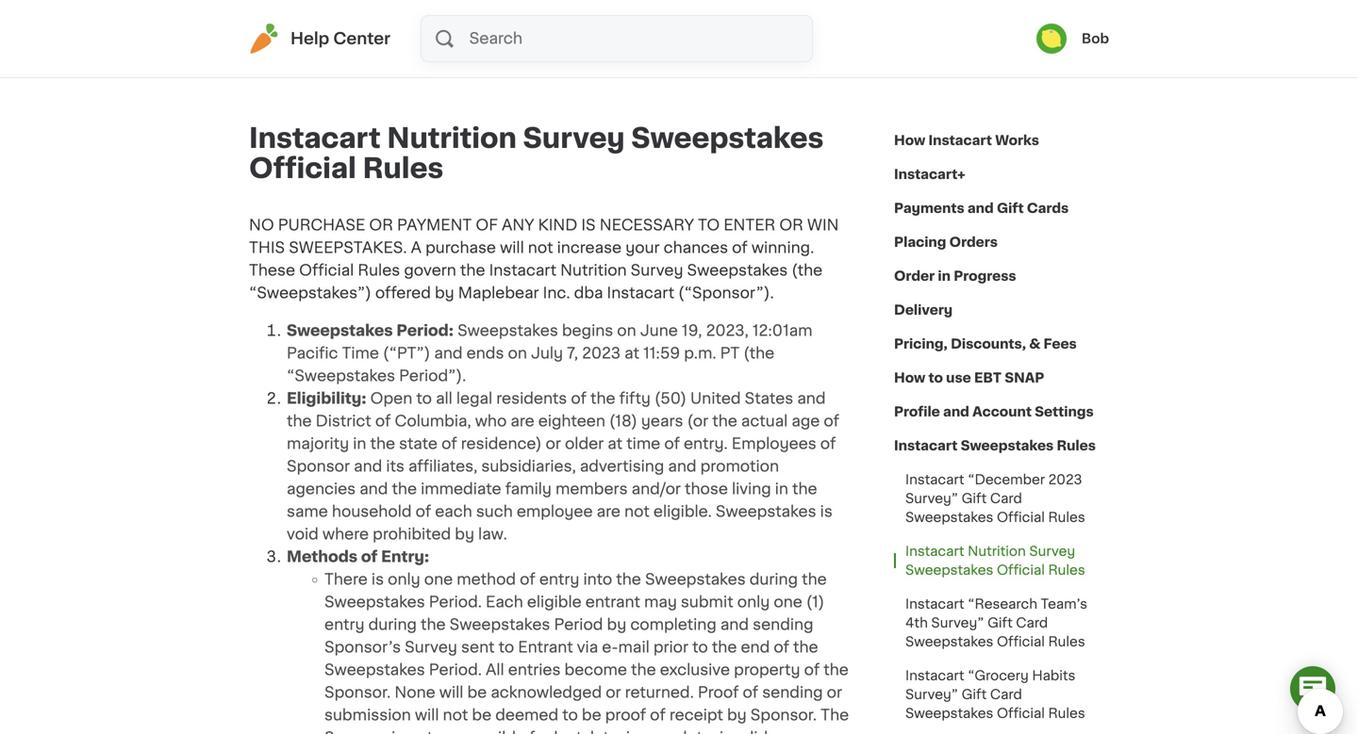 Task type: locate. For each thing, give the bounding box(es) containing it.
2023 inside sweepstakes begins on june 19, 2023, 12:01am pacific time ("pt") and ends on july 7, 2023 at 11:59 p.m. pt (the "sweepstakes period").
[[582, 346, 621, 361]]

2 vertical spatial nutrition
[[968, 545, 1026, 558]]

only down 'entry:'
[[388, 572, 420, 588]]

sponsor inside "methods of entry: there is only one method of entry into the sweepstakes during the sweepstakes period. each eligible entrant may submit only one (1) entry during the sweepstakes period by completing and sending sponsor's survey sent to entrant via e-mail prior to the end of the sweepstakes period. all entries become the exclusive property of the sponsor. none will be acknowledged or returned. proof of sending or submission will not be deemed to be proof of receipt by sponsor. the sponsor is not responsible for lost, late, incomplete, i"
[[324, 731, 388, 735]]

will inside no purchase or payment of any kind is necessary to enter or win this sweepstakes. a purchase will not increase your chances of winning. these official rules govern the instacart nutrition survey sweepstakes (the "sweepstakes") offered by maplebear inc. dba instacart ("sponsor").
[[500, 240, 524, 256]]

none
[[395, 686, 435, 701]]

sweepstakes up ends
[[457, 323, 558, 339]]

1 vertical spatial period.
[[429, 663, 482, 678]]

1 vertical spatial entry
[[324, 618, 365, 633]]

of down years
[[664, 437, 680, 452]]

to left all
[[416, 391, 432, 406]]

and up 'period").'
[[434, 346, 463, 361]]

0 vertical spatial card
[[990, 492, 1022, 505]]

sweepstakes inside open to all legal residents of the fifty (50) united states and the district of columbia, who are eighteen (18) years (or the actual age of majority in the state of residence) or older at time of entry. employees of sponsor and its affiliates, subsidiaries, advertising and promotion agencies and the immediate family members and/or those living in the same household of each such employee are not eligible. sweepstakes is void where prohibited by law.
[[716, 505, 816, 520]]

rules inside no purchase or payment of any kind is necessary to enter or win this sweepstakes. a purchase will not increase your chances of winning. these official rules govern the instacart nutrition survey sweepstakes (the "sweepstakes") offered by maplebear inc. dba instacart ("sponsor").
[[358, 263, 400, 278]]

profile and account settings
[[894, 406, 1094, 419]]

returned.
[[625, 686, 694, 701]]

user avatar image
[[1036, 24, 1067, 54]]

necessary
[[600, 218, 694, 233]]

or
[[546, 437, 561, 452], [606, 686, 621, 701], [827, 686, 842, 701]]

survey" inside instacart "grocery habits survey" gift card sweepstakes official rules
[[905, 688, 958, 702]]

0 vertical spatial how
[[894, 134, 925, 147]]

in right living
[[775, 482, 788, 497]]

survey" for "december
[[905, 492, 958, 505]]

or up the
[[827, 686, 842, 701]]

0 vertical spatial are
[[511, 414, 534, 429]]

how instacart works link
[[894, 124, 1039, 157]]

instacart inside instacart "grocery habits survey" gift card sweepstakes official rules
[[905, 670, 964, 683]]

the up entrant
[[616, 572, 641, 588]]

0 vertical spatial will
[[500, 240, 524, 256]]

0 horizontal spatial at
[[608, 437, 623, 452]]

survey"
[[905, 492, 958, 505], [931, 617, 984, 630], [905, 688, 958, 702]]

1 horizontal spatial entry
[[539, 572, 579, 588]]

proof
[[605, 708, 646, 723]]

the inside no purchase or payment of any kind is necessary to enter or win this sweepstakes. a purchase will not increase your chances of winning. these official rules govern the instacart nutrition survey sweepstakes (the "sweepstakes") offered by maplebear inc. dba instacart ("sponsor").
[[460, 263, 485, 278]]

instacart sweepstakes rules link
[[894, 429, 1096, 463]]

2023 inside the instacart "december 2023 survey" gift card sweepstakes official rules
[[1048, 473, 1082, 487]]

p.m.
[[684, 346, 716, 361]]

0 vertical spatial sponsor
[[287, 459, 350, 474]]

of inside no purchase or payment of any kind is necessary to enter or win this sweepstakes. a purchase will not increase your chances of winning. these official rules govern the instacart nutrition survey sweepstakes (the "sweepstakes") offered by maplebear inc. dba instacart ("sponsor").
[[732, 240, 748, 256]]

1 vertical spatial at
[[608, 437, 623, 452]]

1 horizontal spatial is
[[391, 731, 404, 735]]

0 vertical spatial survey"
[[905, 492, 958, 505]]

official up "grocery
[[997, 636, 1045, 649]]

ebt
[[974, 372, 1002, 385]]

survey" down 4th
[[905, 688, 958, 702]]

rules up habits
[[1048, 636, 1085, 649]]

sweepstakes inside instacart "grocery habits survey" gift card sweepstakes official rules
[[905, 707, 993, 721]]

rules inside instacart "research team's 4th survey" gift card sweepstakes official rules
[[1048, 636, 1085, 649]]

0 horizontal spatial are
[[511, 414, 534, 429]]

2 vertical spatial survey"
[[905, 688, 958, 702]]

1 horizontal spatial at
[[624, 346, 639, 361]]

prior
[[653, 640, 688, 655]]

district
[[316, 414, 371, 429]]

0 vertical spatial (the
[[792, 263, 823, 278]]

(the inside no purchase or payment of any kind is necessary to enter or win this sweepstakes. a purchase will not increase your chances of winning. these official rules govern the instacart nutrition survey sweepstakes (the "sweepstakes") offered by maplebear inc. dba instacart ("sponsor").
[[792, 263, 823, 278]]

eligible
[[527, 595, 582, 610]]

2 horizontal spatial in
[[938, 270, 951, 283]]

how
[[894, 134, 925, 147], [894, 372, 925, 385]]

open
[[370, 391, 412, 406]]

each
[[486, 595, 523, 610]]

on left july
[[508, 346, 527, 361]]

survey" for "grocery
[[905, 688, 958, 702]]

members
[[555, 482, 628, 497]]

card inside the instacart "december 2023 survey" gift card sweepstakes official rules
[[990, 492, 1022, 505]]

payments and gift cards link
[[894, 191, 1069, 225]]

entry:
[[381, 550, 429, 565]]

to up all
[[498, 640, 514, 655]]

1 horizontal spatial one
[[774, 595, 802, 610]]

rules down settings
[[1057, 439, 1096, 453]]

1 vertical spatial instacart nutrition survey sweepstakes official rules
[[905, 545, 1085, 577]]

older
[[565, 437, 604, 452]]

survey up is
[[523, 125, 625, 152]]

open to all legal residents of the fifty (50) united states and the district of columbia, who are eighteen (18) years (or the actual age of majority in the state of residence) or older at time of entry. employees of sponsor and its affiliates, subsidiaries, advertising and promotion agencies and the immediate family members and/or those living in the same household of each such employee are not eligible. sweepstakes is void where prohibited by law.
[[287, 391, 839, 542]]

0 horizontal spatial only
[[388, 572, 420, 588]]

and down use in the bottom of the page
[[943, 406, 969, 419]]

1 horizontal spatial 2023
[[1048, 473, 1082, 487]]

2 or from the left
[[779, 218, 803, 233]]

or up proof
[[606, 686, 621, 701]]

2 vertical spatial is
[[391, 731, 404, 735]]

pacific
[[287, 346, 338, 361]]

to inside open to all legal residents of the fifty (50) united states and the district of columbia, who are eighteen (18) years (or the actual age of majority in the state of residence) or older at time of entry. employees of sponsor and its affiliates, subsidiaries, advertising and promotion agencies and the immediate family members and/or those living in the same household of each such employee are not eligible. sweepstakes is void where prohibited by law.
[[416, 391, 432, 406]]

rules down habits
[[1048, 707, 1085, 721]]

of up "incomplete,"
[[650, 708, 666, 723]]

0 vertical spatial during
[[750, 572, 798, 588]]

survey" down instacart sweepstakes rules
[[905, 492, 958, 505]]

sweepstakes up "december
[[961, 439, 1054, 453]]

and
[[967, 202, 994, 215], [434, 346, 463, 361], [797, 391, 826, 406], [943, 406, 969, 419], [354, 459, 382, 474], [668, 459, 697, 474], [360, 482, 388, 497], [720, 618, 749, 633]]

gift inside instacart "grocery habits survey" gift card sweepstakes official rules
[[962, 688, 987, 702]]

entrant
[[518, 640, 573, 655]]

how up the profile
[[894, 372, 925, 385]]

by down govern
[[435, 286, 454, 301]]

0 vertical spatial at
[[624, 346, 639, 361]]

survey up team's
[[1029, 545, 1075, 558]]

survey" inside the instacart "december 2023 survey" gift card sweepstakes official rules
[[905, 492, 958, 505]]

will down the none
[[415, 708, 439, 723]]

on
[[617, 323, 636, 339], [508, 346, 527, 361]]

at left 11:59
[[624, 346, 639, 361]]

1 vertical spatial (the
[[743, 346, 774, 361]]

help
[[290, 31, 329, 47]]

entry
[[539, 572, 579, 588], [324, 618, 365, 633]]

sponsor. up submission
[[324, 686, 391, 701]]

instacart "december 2023 survey" gift card sweepstakes official rules
[[905, 473, 1085, 524]]

eligible.
[[653, 505, 712, 520]]

2 horizontal spatial or
[[827, 686, 842, 701]]

incomplete,
[[626, 731, 716, 735]]

instacart nutrition survey sweepstakes official rules
[[249, 125, 824, 182], [905, 545, 1085, 577]]

of right end in the right bottom of the page
[[774, 640, 789, 655]]

Search search field
[[467, 16, 812, 61]]

(or
[[687, 414, 708, 429]]

11:59
[[643, 346, 680, 361]]

for
[[529, 731, 550, 735]]

only up end in the right bottom of the page
[[737, 595, 770, 610]]

card inside instacart "grocery habits survey" gift card sweepstakes official rules
[[990, 688, 1022, 702]]

is inside open to all legal residents of the fifty (50) united states and the district of columbia, who are eighteen (18) years (or the actual age of majority in the state of residence) or older at time of entry. employees of sponsor and its affiliates, subsidiaries, advertising and promotion agencies and the immediate family members and/or those living in the same household of each such employee are not eligible. sweepstakes is void where prohibited by law.
[[820, 505, 833, 520]]

late,
[[590, 731, 622, 735]]

sponsor. down the property
[[750, 708, 817, 723]]

0 horizontal spatial 2023
[[582, 346, 621, 361]]

is up (1)
[[820, 505, 833, 520]]

survey" right 4th
[[931, 617, 984, 630]]

those
[[685, 482, 728, 497]]

1 horizontal spatial on
[[617, 323, 636, 339]]

no
[[249, 218, 274, 233]]

1 horizontal spatial nutrition
[[560, 263, 627, 278]]

the down "mail"
[[631, 663, 656, 678]]

1 vertical spatial nutrition
[[560, 263, 627, 278]]

gift left cards
[[997, 202, 1024, 215]]

(the inside sweepstakes begins on june 19, 2023, 12:01am pacific time ("pt") and ends on july 7, 2023 at 11:59 p.m. pt (the "sweepstakes period").
[[743, 346, 774, 361]]

1 vertical spatial how
[[894, 372, 925, 385]]

0 horizontal spatial in
[[353, 437, 366, 452]]

0 vertical spatial sponsor.
[[324, 686, 391, 701]]

rules up payment
[[363, 155, 444, 182]]

nutrition inside no purchase or payment of any kind is necessary to enter or win this sweepstakes. a purchase will not increase your chances of winning. these official rules govern the instacart nutrition survey sweepstakes (the "sweepstakes") offered by maplebear inc. dba instacart ("sponsor").
[[560, 263, 627, 278]]

gift down "december
[[962, 492, 987, 505]]

2 how from the top
[[894, 372, 925, 385]]

0 vertical spatial period.
[[429, 595, 482, 610]]

at inside sweepstakes begins on june 19, 2023, 12:01am pacific time ("pt") and ends on july 7, 2023 at 11:59 p.m. pt (the "sweepstakes period").
[[624, 346, 639, 361]]

1 horizontal spatial in
[[775, 482, 788, 497]]

rules up offered
[[358, 263, 400, 278]]

card down the "research
[[1016, 617, 1048, 630]]

of up affiliates,
[[441, 437, 457, 452]]

subsidiaries,
[[481, 459, 576, 474]]

of up 'each'
[[520, 572, 535, 588]]

0 horizontal spatial or
[[546, 437, 561, 452]]

card
[[990, 492, 1022, 505], [1016, 617, 1048, 630], [990, 688, 1022, 702]]

2 vertical spatial card
[[990, 688, 1022, 702]]

on left "june"
[[617, 323, 636, 339]]

instacart inside instacart "research team's 4th survey" gift card sweepstakes official rules
[[905, 598, 964, 611]]

delivery link
[[894, 293, 953, 327]]

official
[[249, 155, 356, 182], [299, 263, 354, 278], [997, 511, 1045, 524], [997, 564, 1045, 577], [997, 636, 1045, 649], [997, 707, 1045, 721]]

1 vertical spatial one
[[774, 595, 802, 610]]

is right the there
[[372, 572, 384, 588]]

1 vertical spatial sponsor
[[324, 731, 388, 735]]

0 vertical spatial instacart nutrition survey sweepstakes official rules
[[249, 125, 824, 182]]

2 horizontal spatial is
[[820, 505, 833, 520]]

affiliates,
[[408, 459, 477, 474]]

0 horizontal spatial one
[[424, 572, 453, 588]]

instacart image
[[249, 24, 279, 54]]

no purchase or payment of any kind is necessary to enter or win this sweepstakes. a purchase will not increase your chances of winning. these official rules govern the instacart nutrition survey sweepstakes (the "sweepstakes") offered by maplebear inc. dba instacart ("sponsor").
[[249, 218, 839, 301]]

will down any
[[500, 240, 524, 256]]

1 horizontal spatial only
[[737, 595, 770, 610]]

via
[[577, 640, 598, 655]]

the down 'purchase'
[[460, 263, 485, 278]]

sweepstakes up to
[[631, 125, 824, 152]]

of down enter
[[732, 240, 748, 256]]

and inside "methods of entry: there is only one method of entry into the sweepstakes during the sweepstakes period. each eligible entrant may submit only one (1) entry during the sweepstakes period by completing and sending sponsor's survey sent to entrant via e-mail prior to the end of the sweepstakes period. all entries become the exclusive property of the sponsor. none will be acknowledged or returned. proof of sending or submission will not be deemed to be proof of receipt by sponsor. the sponsor is not responsible for lost, late, incomplete, i"
[[720, 618, 749, 633]]

bob
[[1082, 32, 1109, 45]]

1 horizontal spatial are
[[597, 505, 621, 520]]

1 vertical spatial card
[[1016, 617, 1048, 630]]

0 horizontal spatial nutrition
[[387, 125, 517, 152]]

nutrition down increase
[[560, 263, 627, 278]]

one down 'entry:'
[[424, 572, 453, 588]]

of
[[732, 240, 748, 256], [571, 391, 587, 406], [375, 414, 391, 429], [824, 414, 839, 429], [441, 437, 457, 452], [664, 437, 680, 452], [820, 437, 836, 452], [416, 505, 431, 520], [361, 550, 378, 565], [520, 572, 535, 588], [774, 640, 789, 655], [804, 663, 820, 678], [743, 686, 758, 701], [650, 708, 666, 723]]

not down kind
[[528, 240, 553, 256]]

2 vertical spatial in
[[775, 482, 788, 497]]

0 horizontal spatial or
[[369, 218, 393, 233]]

official inside instacart "grocery habits survey" gift card sweepstakes official rules
[[997, 707, 1045, 721]]

sweepstakes down 4th
[[905, 636, 993, 649]]

submit
[[681, 595, 733, 610]]

instacart sweepstakes rules
[[894, 439, 1096, 453]]

instacart "research team's 4th survey" gift card sweepstakes official rules link
[[894, 588, 1109, 659]]

sweepstakes.
[[289, 240, 407, 256]]

2 period. from the top
[[429, 663, 482, 678]]

the up the majority
[[287, 414, 312, 429]]

(the down winning.
[[792, 263, 823, 278]]

pricing, discounts, & fees
[[894, 338, 1077, 351]]

0 horizontal spatial is
[[372, 572, 384, 588]]

period. down sent
[[429, 663, 482, 678]]

responsible
[[437, 731, 525, 735]]

1 vertical spatial survey"
[[931, 617, 984, 630]]

of down the property
[[743, 686, 758, 701]]

gift inside instacart "research team's 4th survey" gift card sweepstakes official rules
[[987, 617, 1013, 630]]

1 how from the top
[[894, 134, 925, 147]]

0 horizontal spatial on
[[508, 346, 527, 361]]

legal
[[456, 391, 492, 406]]

official down "december
[[997, 511, 1045, 524]]

sweepstakes down 'each'
[[450, 618, 550, 633]]

sweepstakes down living
[[716, 505, 816, 520]]

use
[[946, 372, 971, 385]]

chances
[[664, 240, 728, 256]]

in down the 'district'
[[353, 437, 366, 452]]

sponsor down submission
[[324, 731, 388, 735]]

at inside open to all legal residents of the fifty (50) united states and the district of columbia, who are eighteen (18) years (or the actual age of majority in the state of residence) or older at time of entry. employees of sponsor and its affiliates, subsidiaries, advertising and promotion agencies and the immediate family members and/or those living in the same household of each such employee are not eligible. sweepstakes is void where prohibited by law.
[[608, 437, 623, 452]]

0 horizontal spatial during
[[368, 618, 417, 633]]

will
[[500, 240, 524, 256], [439, 686, 463, 701], [415, 708, 439, 723]]

card inside instacart "research team's 4th survey" gift card sweepstakes official rules
[[1016, 617, 1048, 630]]

eligibility:
[[287, 391, 366, 406]]

period:
[[396, 323, 454, 339]]

1 horizontal spatial or
[[779, 218, 803, 233]]

purchase
[[425, 240, 496, 256]]

sending up end in the right bottom of the page
[[753, 618, 813, 633]]

rules inside instacart "grocery habits survey" gift card sweepstakes official rules
[[1048, 707, 1085, 721]]

all
[[436, 391, 453, 406]]

is down submission
[[391, 731, 404, 735]]

of up eighteen
[[571, 391, 587, 406]]

or up sweepstakes.
[[369, 218, 393, 233]]

0 vertical spatial entry
[[539, 572, 579, 588]]

survey
[[523, 125, 625, 152], [631, 263, 683, 278], [1029, 545, 1075, 558], [405, 640, 457, 655]]

of down open
[[375, 414, 391, 429]]

property
[[734, 663, 800, 678]]

your
[[625, 240, 660, 256]]

one left (1)
[[774, 595, 802, 610]]

by down each
[[455, 527, 474, 542]]

official inside the instacart "december 2023 survey" gift card sweepstakes official rules
[[997, 511, 1045, 524]]

such
[[476, 505, 513, 520]]

sweepstakes down the there
[[324, 595, 425, 610]]

how up instacart+
[[894, 134, 925, 147]]

official down "grocery
[[997, 707, 1045, 721]]

2023,
[[706, 323, 749, 339]]

0 horizontal spatial (the
[[743, 346, 774, 361]]

1 vertical spatial 2023
[[1048, 473, 1082, 487]]

by down proof
[[727, 708, 747, 723]]

family
[[505, 482, 552, 497]]

and/or
[[632, 482, 681, 497]]

instacart nutrition survey sweepstakes official rules up any
[[249, 125, 824, 182]]

are down the members
[[597, 505, 621, 520]]

survey inside no purchase or payment of any kind is necessary to enter or win this sweepstakes. a purchase will not increase your chances of winning. these official rules govern the instacart nutrition survey sweepstakes (the "sweepstakes") offered by maplebear inc. dba instacart ("sponsor").
[[631, 263, 683, 278]]

sending down the property
[[762, 686, 823, 701]]

0 vertical spatial is
[[820, 505, 833, 520]]

sponsor inside open to all legal residents of the fifty (50) united states and the district of columbia, who are eighteen (18) years (or the actual age of majority in the state of residence) or older at time of entry. employees of sponsor and its affiliates, subsidiaries, advertising and promotion agencies and the immediate family members and/or those living in the same household of each such employee are not eligible. sweepstakes is void where prohibited by law.
[[287, 459, 350, 474]]

inc.
[[543, 286, 570, 301]]

0 vertical spatial on
[[617, 323, 636, 339]]

at up advertising
[[608, 437, 623, 452]]

or inside open to all legal residents of the fifty (50) united states and the district of columbia, who are eighteen (18) years (or the actual age of majority in the state of residence) or older at time of entry. employees of sponsor and its affiliates, subsidiaries, advertising and promotion agencies and the immediate family members and/or those living in the same household of each such employee are not eligible. sweepstakes is void where prohibited by law.
[[546, 437, 561, 452]]

sweepstakes inside sweepstakes begins on june 19, 2023, 12:01am pacific time ("pt") and ends on july 7, 2023 at 11:59 p.m. pt (the "sweepstakes period").
[[457, 323, 558, 339]]

a
[[411, 240, 422, 256]]

period.
[[429, 595, 482, 610], [429, 663, 482, 678]]

official up the "research
[[997, 564, 1045, 577]]

0 vertical spatial 2023
[[582, 346, 621, 361]]

0 vertical spatial in
[[938, 270, 951, 283]]

win
[[807, 218, 839, 233]]

gift down the "research
[[987, 617, 1013, 630]]

placing orders link
[[894, 225, 998, 259]]

1 horizontal spatial sponsor.
[[750, 708, 817, 723]]

is
[[581, 218, 596, 233]]

the up its
[[370, 437, 395, 452]]

columbia,
[[395, 414, 471, 429]]

1 horizontal spatial (the
[[792, 263, 823, 278]]

will right the none
[[439, 686, 463, 701]]

fees
[[1044, 338, 1077, 351]]



Task type: describe. For each thing, give the bounding box(es) containing it.
be up late,
[[582, 708, 601, 723]]

1 period. from the top
[[429, 595, 482, 610]]

0 vertical spatial only
[[388, 572, 420, 588]]

be up 'responsible'
[[472, 708, 491, 723]]

19,
[[682, 323, 702, 339]]

years
[[641, 414, 683, 429]]

the down united
[[712, 414, 737, 429]]

2 vertical spatial will
[[415, 708, 439, 723]]

official inside no purchase or payment of any kind is necessary to enter or win this sweepstakes. a purchase will not increase your chances of winning. these official rules govern the instacart nutrition survey sweepstakes (the "sweepstakes") offered by maplebear inc. dba instacart ("sponsor").
[[299, 263, 354, 278]]

1 vertical spatial are
[[597, 505, 621, 520]]

7,
[[567, 346, 578, 361]]

rules inside the instacart "december 2023 survey" gift card sweepstakes official rules
[[1048, 511, 1085, 524]]

purchase
[[278, 218, 365, 233]]

of right age
[[824, 414, 839, 429]]

prohibited
[[373, 527, 451, 542]]

each
[[435, 505, 472, 520]]

official up purchase
[[249, 155, 356, 182]]

1 vertical spatial in
[[353, 437, 366, 452]]

and up age
[[797, 391, 826, 406]]

instacart+ link
[[894, 157, 965, 191]]

and up household
[[360, 482, 388, 497]]

entry.
[[684, 437, 728, 452]]

card for "december
[[990, 492, 1022, 505]]

to up lost,
[[562, 708, 578, 723]]

of up prohibited
[[416, 505, 431, 520]]

1 or from the left
[[369, 218, 393, 233]]

not down the none
[[408, 731, 433, 735]]

instacart nutrition survey sweepstakes official rules link
[[894, 535, 1109, 588]]

lost,
[[554, 731, 586, 735]]

and inside sweepstakes begins on june 19, 2023, 12:01am pacific time ("pt") and ends on july 7, 2023 at 11:59 p.m. pt (the "sweepstakes period").
[[434, 346, 463, 361]]

card for "grocery
[[990, 688, 1022, 702]]

become
[[564, 663, 627, 678]]

snap
[[1005, 372, 1044, 385]]

receipt
[[669, 708, 723, 723]]

0 vertical spatial sending
[[753, 618, 813, 633]]

period").
[[399, 369, 466, 384]]

the right living
[[792, 482, 817, 497]]

of
[[476, 218, 498, 233]]

1 vertical spatial on
[[508, 346, 527, 361]]

and up orders
[[967, 202, 994, 215]]

gift inside payments and gift cards link
[[997, 202, 1024, 215]]

acknowledged
[[491, 686, 602, 701]]

the up the property
[[793, 640, 818, 655]]

sweepstakes up submit
[[645, 572, 746, 588]]

pt
[[720, 346, 740, 361]]

by inside open to all legal residents of the fifty (50) united states and the district of columbia, who are eighteen (18) years (or the actual age of majority in the state of residence) or older at time of entry. employees of sponsor and its affiliates, subsidiaries, advertising and promotion agencies and the immediate family members and/or those living in the same household of each such employee are not eligible. sweepstakes is void where prohibited by law.
[[455, 527, 474, 542]]

of right the property
[[804, 663, 820, 678]]

&
[[1029, 338, 1040, 351]]

enter
[[724, 218, 775, 233]]

how for how instacart works
[[894, 134, 925, 147]]

gift inside the instacart "december 2023 survey" gift card sweepstakes official rules
[[962, 492, 987, 505]]

state
[[399, 437, 438, 452]]

residents
[[496, 391, 567, 406]]

discounts,
[[951, 338, 1026, 351]]

orders
[[949, 236, 998, 249]]

the up (1)
[[802, 572, 827, 588]]

the up the
[[824, 663, 849, 678]]

1 vertical spatial sending
[[762, 686, 823, 701]]

promotion
[[700, 459, 779, 474]]

law.
[[478, 527, 507, 542]]

1 horizontal spatial or
[[606, 686, 621, 701]]

of up the there
[[361, 550, 378, 565]]

1 vertical spatial will
[[439, 686, 463, 701]]

"sweepstakes
[[287, 369, 395, 384]]

0 horizontal spatial sponsor.
[[324, 686, 391, 701]]

survey" inside instacart "research team's 4th survey" gift card sweepstakes official rules
[[931, 617, 984, 630]]

be down all
[[467, 686, 487, 701]]

instacart+
[[894, 168, 965, 181]]

sweepstakes down sponsor's
[[324, 663, 425, 678]]

("pt")
[[383, 346, 430, 361]]

dba
[[574, 286, 603, 301]]

sweepstakes inside no purchase or payment of any kind is necessary to enter or win this sweepstakes. a purchase will not increase your chances of winning. these official rules govern the instacart nutrition survey sweepstakes (the "sweepstakes") offered by maplebear inc. dba instacart ("sponsor").
[[687, 263, 788, 278]]

deemed
[[495, 708, 558, 723]]

to up exclusive
[[692, 640, 708, 655]]

not inside open to all legal residents of the fifty (50) united states and the district of columbia, who are eighteen (18) years (or the actual age of majority in the state of residence) or older at time of entry. employees of sponsor and its affiliates, subsidiaries, advertising and promotion agencies and the immediate family members and/or those living in the same household of each such employee are not eligible. sweepstakes is void where prohibited by law.
[[624, 505, 650, 520]]

not inside no purchase or payment of any kind is necessary to enter or win this sweepstakes. a purchase will not increase your chances of winning. these official rules govern the instacart nutrition survey sweepstakes (the "sweepstakes") offered by maplebear inc. dba instacart ("sponsor").
[[528, 240, 553, 256]]

these
[[249, 263, 295, 278]]

how to use ebt snap link
[[894, 361, 1044, 395]]

instacart inside the instacart "december 2023 survey" gift card sweepstakes official rules
[[905, 473, 964, 487]]

mail
[[618, 640, 650, 655]]

payments
[[894, 202, 964, 215]]

profile
[[894, 406, 940, 419]]

how for how to use ebt snap
[[894, 372, 925, 385]]

help center
[[290, 31, 390, 47]]

rules up team's
[[1048, 564, 1085, 577]]

eighteen
[[538, 414, 605, 429]]

and left its
[[354, 459, 382, 474]]

the up (18)
[[590, 391, 615, 406]]

into
[[583, 572, 612, 588]]

majority
[[287, 437, 349, 452]]

end
[[741, 640, 770, 655]]

cards
[[1027, 202, 1069, 215]]

2 horizontal spatial nutrition
[[968, 545, 1026, 558]]

living
[[732, 482, 771, 497]]

how instacart works
[[894, 134, 1039, 147]]

0 vertical spatial nutrition
[[387, 125, 517, 152]]

sweepstakes inside the instacart "december 2023 survey" gift card sweepstakes official rules
[[905, 511, 993, 524]]

official inside instacart "research team's 4th survey" gift card sweepstakes official rules
[[997, 636, 1045, 649]]

1 vertical spatial sponsor.
[[750, 708, 817, 723]]

center
[[333, 31, 390, 47]]

july
[[531, 346, 563, 361]]

1 vertical spatial during
[[368, 618, 417, 633]]

entrant
[[585, 595, 640, 610]]

entries
[[508, 663, 561, 678]]

sweepstakes period:
[[287, 323, 454, 339]]

the left end in the right bottom of the page
[[712, 640, 737, 655]]

instacart "grocery habits survey" gift card sweepstakes official rules link
[[894, 659, 1109, 731]]

to left use in the bottom of the page
[[928, 372, 943, 385]]

0 horizontal spatial instacart nutrition survey sweepstakes official rules
[[249, 125, 824, 182]]

how to use ebt snap
[[894, 372, 1044, 385]]

by down entrant
[[607, 618, 626, 633]]

all
[[486, 663, 504, 678]]

1 vertical spatial is
[[372, 572, 384, 588]]

to
[[698, 218, 720, 233]]

order in progress
[[894, 270, 1016, 283]]

sweepstakes up 4th
[[905, 564, 993, 577]]

works
[[995, 134, 1039, 147]]

sweepstakes inside instacart "research team's 4th survey" gift card sweepstakes official rules
[[905, 636, 993, 649]]

time
[[342, 346, 379, 361]]

sponsor's
[[324, 640, 401, 655]]

the up the none
[[421, 618, 446, 633]]

employee
[[517, 505, 593, 520]]

progress
[[954, 270, 1016, 283]]

and down entry.
[[668, 459, 697, 474]]

not up 'responsible'
[[443, 708, 468, 723]]

instacart "december 2023 survey" gift card sweepstakes official rules link
[[894, 463, 1109, 535]]

sweepstakes up time
[[287, 323, 393, 339]]

12:01am
[[752, 323, 812, 339]]

0 vertical spatial one
[[424, 572, 453, 588]]

sent
[[461, 640, 495, 655]]

survey inside "methods of entry: there is only one method of entry into the sweepstakes during the sweepstakes period. each eligible entrant may submit only one (1) entry during the sweepstakes period by completing and sending sponsor's survey sent to entrant via e-mail prior to the end of the sweepstakes period. all entries become the exclusive property of the sponsor. none will be acknowledged or returned. proof of sending or submission will not be deemed to be proof of receipt by sponsor. the sponsor is not responsible for lost, late, incomplete, i"
[[405, 640, 457, 655]]

placing orders
[[894, 236, 998, 249]]

kind
[[538, 218, 577, 233]]

1 vertical spatial only
[[737, 595, 770, 610]]

of right employees
[[820, 437, 836, 452]]

time
[[626, 437, 660, 452]]

proof
[[698, 686, 739, 701]]

by inside no purchase or payment of any kind is necessary to enter or win this sweepstakes. a purchase will not increase your chances of winning. these official rules govern the instacart nutrition survey sweepstakes (the "sweepstakes") offered by maplebear inc. dba instacart ("sponsor").
[[435, 286, 454, 301]]

delivery
[[894, 304, 953, 317]]

exclusive
[[660, 663, 730, 678]]

immediate
[[421, 482, 501, 497]]

team's
[[1041, 598, 1087, 611]]

the down its
[[392, 482, 417, 497]]

govern
[[404, 263, 456, 278]]

1 horizontal spatial during
[[750, 572, 798, 588]]

e-
[[602, 640, 618, 655]]

placing
[[894, 236, 946, 249]]

0 horizontal spatial entry
[[324, 618, 365, 633]]

1 horizontal spatial instacart nutrition survey sweepstakes official rules
[[905, 545, 1085, 577]]

there
[[324, 572, 368, 588]]



Task type: vqa. For each thing, say whether or not it's contained in the screenshot.
the of inside the the NO PURCHASE OR PAYMENT OF ANY KIND IS NECESSARY TO ENTER OR WIN THIS SWEEPSTAKES. A purchase will not increase your chances of winning. These Official Rules govern the Instacart Nutrition Survey Sweepstakes (the "Sweepstakes") offered by Maplebear Inc. dba Instacart ("Sponsor").
yes



